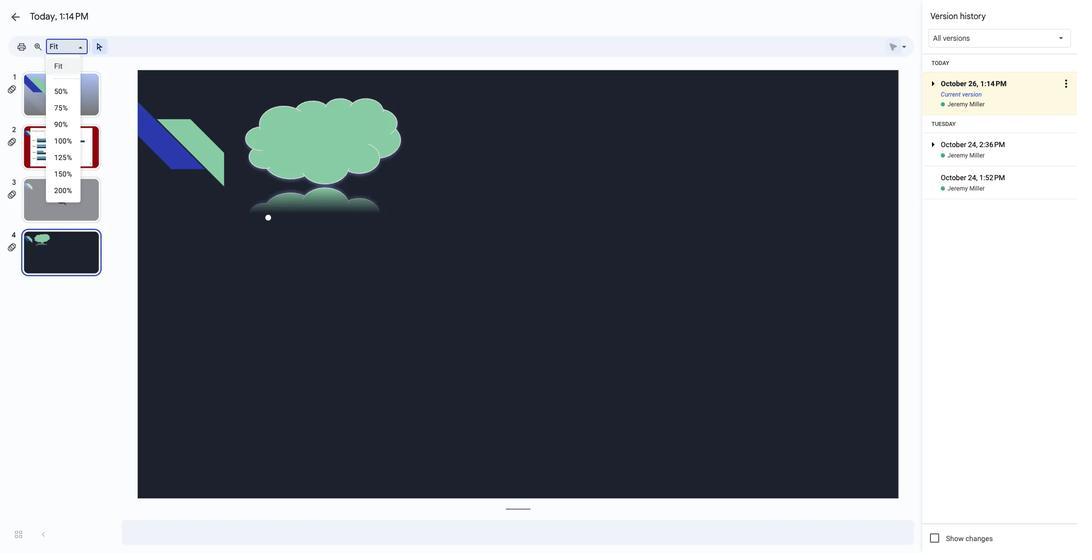 Task type: locate. For each thing, give the bounding box(es) containing it.
1 jeremy from the top
[[948, 101, 968, 108]]

0 vertical spatial jeremy
[[948, 101, 968, 108]]

version history
[[931, 11, 986, 22]]

row group containing current version
[[923, 54, 1078, 115]]

expand detailed versions image left current
[[927, 77, 940, 115]]

0 vertical spatial expand detailed versions image
[[927, 77, 940, 115]]

2 vertical spatial miller
[[970, 185, 985, 192]]

1 jeremy miller from the top
[[948, 101, 985, 108]]

0 vertical spatial jeremy miller
[[948, 101, 985, 108]]

expand detailed versions image
[[927, 77, 940, 115], [927, 138, 940, 176]]

all
[[934, 34, 942, 43]]

2 miller from the top
[[970, 152, 985, 159]]

2 jeremy miller from the top
[[948, 152, 985, 159]]

jeremy
[[948, 101, 968, 108], [948, 152, 968, 159], [948, 185, 968, 192]]

2 vertical spatial jeremy
[[948, 185, 968, 192]]

1 vertical spatial miller
[[970, 152, 985, 159]]

3 miller from the top
[[970, 185, 985, 192]]

1 miller from the top
[[970, 101, 985, 108]]

1 expand detailed versions image from the top
[[927, 77, 940, 115]]

history
[[961, 11, 986, 22]]

versions list tree grid
[[923, 54, 1078, 199]]

today, 1:14 pm application
[[0, 0, 1078, 553]]

2 expand detailed versions image from the top
[[927, 138, 940, 176]]

list box containing fit
[[46, 54, 80, 202]]

row group containing jeremy miller
[[923, 115, 1078, 199]]

1 vertical spatial expand detailed versions image
[[927, 138, 940, 176]]

2 row group from the top
[[923, 115, 1078, 199]]

2 vertical spatial jeremy miller
[[948, 185, 985, 192]]

1 row group from the top
[[923, 54, 1078, 115]]

fit
[[54, 62, 63, 70]]

list box
[[46, 54, 80, 202]]

navigation
[[0, 61, 114, 553]]

1 vertical spatial jeremy miller
[[948, 152, 985, 159]]

0 vertical spatial miller
[[970, 101, 985, 108]]

50%
[[54, 87, 68, 96]]

today heading
[[923, 54, 1078, 72]]

expand detailed versions image down tuesday
[[927, 138, 940, 176]]

current version cell
[[923, 65, 1078, 115]]

current
[[941, 91, 961, 98]]

cell
[[923, 166, 1078, 184]]

main toolbar
[[12, 39, 108, 54]]

jeremy miller
[[948, 101, 985, 108], [948, 152, 985, 159], [948, 185, 985, 192]]

Show changes checkbox
[[930, 533, 940, 543]]

all versions
[[934, 34, 970, 43]]

version history section
[[923, 0, 1078, 553]]

Name this version text field
[[940, 77, 1059, 90]]

current version
[[941, 91, 982, 98]]

3 jeremy from the top
[[948, 185, 968, 192]]

menu bar banner
[[0, 0, 1078, 61]]

None field
[[46, 39, 88, 54]]

changes
[[966, 534, 993, 543]]

row group
[[923, 54, 1078, 115], [923, 115, 1078, 199]]

1 vertical spatial jeremy
[[948, 152, 968, 159]]

75%
[[54, 104, 68, 112]]

Zoom text field
[[48, 39, 77, 54]]

125%
[[54, 153, 72, 162]]

2 jeremy from the top
[[948, 152, 968, 159]]

150%
[[54, 170, 72, 178]]

miller
[[970, 101, 985, 108], [970, 152, 985, 159], [970, 185, 985, 192]]

navigation inside 'today, 1:14 pm' application
[[0, 61, 114, 553]]



Task type: describe. For each thing, give the bounding box(es) containing it.
version
[[963, 91, 982, 98]]

versions
[[943, 34, 970, 43]]

show changes
[[947, 534, 993, 543]]

live pointer settings image
[[900, 40, 907, 43]]

show
[[947, 534, 964, 543]]

today
[[932, 60, 950, 66]]

today,
[[30, 11, 57, 22]]

all versions option
[[934, 33, 970, 43]]

tuesday
[[932, 121, 956, 127]]

tuesday heading
[[923, 115, 1078, 133]]

3 jeremy miller from the top
[[948, 185, 985, 192]]

100%
[[54, 137, 72, 145]]

90%
[[54, 120, 68, 129]]

200%
[[54, 186, 72, 195]]

expand detailed versions image inside current version cell
[[927, 77, 940, 115]]

list box inside 'today, 1:14 pm' application
[[46, 54, 80, 202]]

none field inside menu bar "banner"
[[46, 39, 88, 54]]

1:14 pm
[[59, 11, 89, 22]]

version
[[931, 11, 959, 22]]

more actions image
[[1061, 65, 1073, 102]]

today, 1:14 pm
[[30, 11, 89, 22]]

mode and view toolbar
[[886, 36, 908, 57]]



Task type: vqa. For each thing, say whether or not it's contained in the screenshot.
All versions
yes



